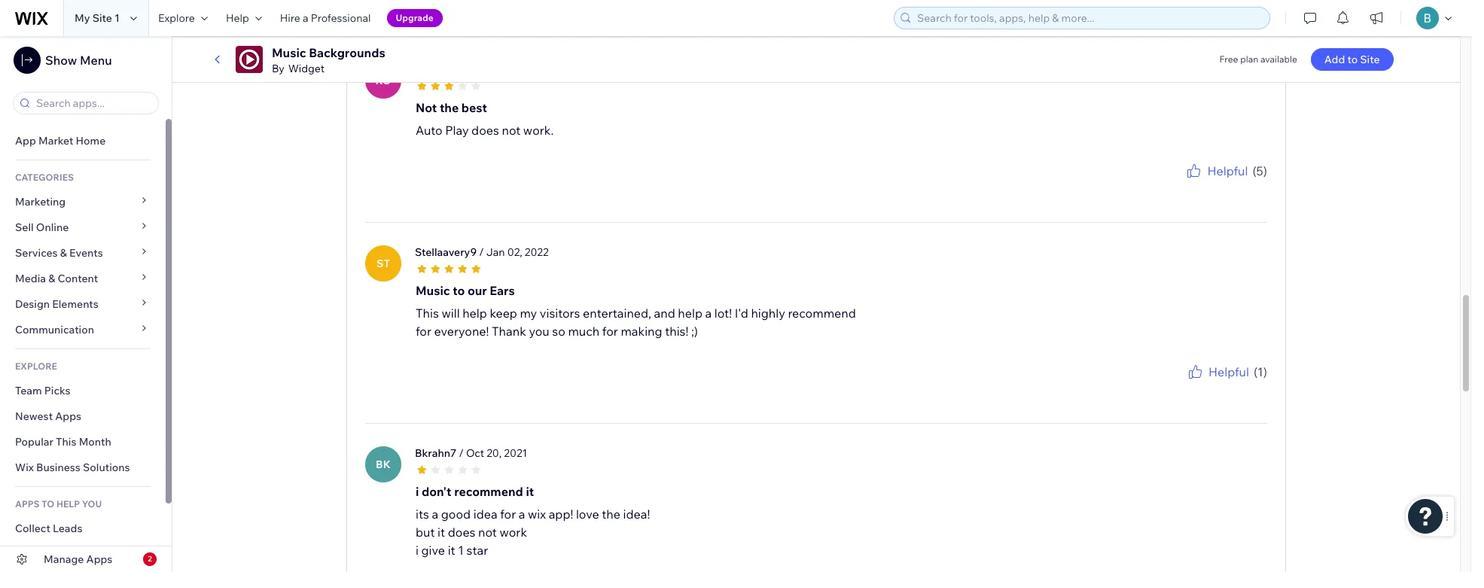 Task type: describe. For each thing, give the bounding box(es) containing it.
this!
[[665, 324, 689, 339]]

free
[[1220, 53, 1239, 65]]

/ for our
[[479, 245, 484, 259]]

free plan available
[[1220, 53, 1298, 65]]

content
[[58, 272, 98, 285]]

does inside not the best auto play does not work.
[[472, 123, 499, 138]]

solutions
[[83, 461, 130, 475]]

music for music to our ears this will help keep my visitors entertained, and help a lot! i'd highly recommend for everyone! thank you so much for making this! ;)
[[416, 283, 450, 298]]

the inside not the best auto play does not work.
[[440, 100, 459, 115]]

a right 'hire'
[[303, 11, 309, 25]]

our
[[468, 283, 487, 298]]

site inside button
[[1361, 53, 1380, 66]]

music for music backgrounds by widget
[[272, 45, 306, 60]]

and
[[654, 306, 675, 321]]

help
[[226, 11, 249, 25]]

music backgrounds by widget
[[272, 45, 385, 75]]

thank you for your feedback for (1)
[[1148, 381, 1268, 392]]

2 horizontal spatial it
[[526, 484, 534, 499]]

you for keep
[[1176, 381, 1192, 392]]

apps for manage apps
[[86, 553, 112, 566]]

show menu button
[[14, 47, 112, 74]]

jan
[[486, 245, 505, 259]]

much
[[568, 324, 600, 339]]

to for music
[[453, 283, 465, 298]]

1 vertical spatial it
[[438, 525, 445, 540]]

collect
[[15, 522, 50, 536]]

professional
[[311, 11, 371, 25]]

a right its in the left bottom of the page
[[432, 507, 439, 522]]

helpful button for (5)
[[1185, 162, 1248, 180]]

for inside the i don't recommend it its a good idea for a wix app! love the idea! but it does not work i give it 1 star
[[500, 507, 516, 522]]

a inside the music to our ears this will help keep my visitors entertained, and help a lot! i'd highly recommend for everyone! thank you so much for making this! ;)
[[705, 306, 712, 321]]

services & events link
[[0, 240, 166, 266]]

sidebar element
[[0, 36, 172, 572]]

add
[[1325, 53, 1346, 66]]

work.
[[523, 123, 554, 138]]

hire
[[280, 11, 300, 25]]

my site 1
[[75, 11, 120, 25]]

lot!
[[715, 306, 732, 321]]

its
[[416, 507, 429, 522]]

0 horizontal spatial 1
[[115, 11, 120, 25]]

Search for tools, apps, help & more... field
[[913, 8, 1265, 29]]

newest apps link
[[0, 404, 166, 429]]

wix
[[15, 461, 34, 475]]

stellaavery9 / jan 02, 2022
[[415, 245, 549, 259]]

media
[[15, 272, 46, 285]]

highly
[[751, 306, 786, 321]]

auto
[[416, 123, 443, 138]]

by
[[272, 62, 285, 75]]

to
[[42, 499, 54, 510]]

collect leads
[[15, 522, 82, 536]]

everyone!
[[434, 324, 489, 339]]

2 vertical spatial it
[[448, 543, 455, 558]]

bkrahn7
[[415, 446, 457, 460]]

design elements
[[15, 298, 99, 311]]

1 inside the i don't recommend it its a good idea for a wix app! love the idea! but it does not work i give it 1 star
[[458, 543, 464, 558]]

wix
[[528, 507, 546, 522]]

categories
[[15, 172, 74, 183]]

design
[[15, 298, 50, 311]]

you inside the music to our ears this will help keep my visitors entertained, and help a lot! i'd highly recommend for everyone! thank you so much for making this! ;)
[[529, 324, 550, 339]]

plan
[[1241, 53, 1259, 65]]

& for events
[[60, 246, 67, 260]]

you for work.
[[1176, 180, 1192, 191]]

st
[[377, 257, 390, 270]]

but
[[416, 525, 435, 540]]

2022
[[525, 245, 549, 259]]

popular
[[15, 435, 53, 449]]

show menu
[[45, 53, 112, 68]]

a left wix
[[519, 507, 525, 522]]

backgrounds
[[309, 45, 385, 60]]

sell
[[15, 221, 34, 234]]

not the best auto play does not work.
[[416, 100, 554, 138]]

events
[[69, 246, 103, 260]]

design elements link
[[0, 292, 166, 317]]

you
[[82, 499, 102, 510]]

business
[[36, 461, 80, 475]]

services & events
[[15, 246, 103, 260]]

not
[[416, 100, 437, 115]]

helpful for (1)
[[1209, 364, 1250, 379]]

team picks link
[[0, 378, 166, 404]]

this inside sidebar element
[[56, 435, 76, 449]]

ears
[[490, 283, 515, 298]]

apps for newest apps
[[55, 410, 81, 423]]

media & content
[[15, 272, 98, 285]]

newest
[[15, 410, 53, 423]]

star
[[467, 543, 488, 558]]

i don't recommend it its a good idea for a wix app! love the idea! but it does not work i give it 1 star
[[416, 484, 650, 558]]

manage apps
[[44, 553, 112, 566]]

recommend inside the i don't recommend it its a good idea for a wix app! love the idea! but it does not work i give it 1 star
[[454, 484, 523, 499]]

picks
[[44, 384, 71, 398]]

sell online
[[15, 221, 69, 234]]

Search apps... field
[[32, 93, 154, 114]]

leads
[[53, 522, 82, 536]]

idea
[[474, 507, 498, 522]]

good
[[441, 507, 471, 522]]

does inside the i don't recommend it its a good idea for a wix app! love the idea! but it does not work i give it 1 star
[[448, 525, 476, 540]]

play
[[445, 123, 469, 138]]

recommend inside the music to our ears this will help keep my visitors entertained, and help a lot! i'd highly recommend for everyone! thank you so much for making this! ;)
[[788, 306, 856, 321]]

keep
[[490, 306, 517, 321]]



Task type: vqa. For each thing, say whether or not it's contained in the screenshot.
Newest Apps Apps
yes



Task type: locate. For each thing, give the bounding box(es) containing it.
to right add
[[1348, 53, 1358, 66]]

apps to help you
[[15, 499, 102, 510]]

ko
[[376, 74, 391, 87]]

feedback down (1)
[[1228, 381, 1268, 392]]

2 thank you for your feedback from the top
[[1148, 381, 1268, 392]]

best
[[462, 100, 487, 115]]

1 vertical spatial does
[[448, 525, 476, 540]]

1 vertical spatial the
[[602, 507, 621, 522]]

thank for keep
[[1148, 381, 1174, 392]]

not inside the i don't recommend it its a good idea for a wix app! love the idea! but it does not work i give it 1 star
[[478, 525, 497, 540]]

2021
[[504, 446, 527, 460]]

i'd
[[735, 306, 749, 321]]

marketing link
[[0, 189, 166, 215]]

music backgrounds logo image
[[236, 46, 263, 73]]

1 horizontal spatial /
[[479, 245, 484, 259]]

don't
[[422, 484, 452, 499]]

the right not
[[440, 100, 459, 115]]

not left work.
[[502, 123, 521, 138]]

0 vertical spatial /
[[479, 245, 484, 259]]

music to our ears this will help keep my visitors entertained, and help a lot! i'd highly recommend for everyone! thank you so much for making this! ;)
[[416, 283, 856, 339]]

0 vertical spatial does
[[472, 123, 499, 138]]

the inside the i don't recommend it its a good idea for a wix app! love the idea! but it does not work i give it 1 star
[[602, 507, 621, 522]]

site right add
[[1361, 53, 1380, 66]]

a left lot!
[[705, 306, 712, 321]]

home
[[76, 134, 106, 148]]

app
[[15, 134, 36, 148]]

help button
[[217, 0, 271, 36]]

1 horizontal spatial recommend
[[788, 306, 856, 321]]

1 thank you for your feedback from the top
[[1148, 180, 1268, 191]]

1 vertical spatial apps
[[86, 553, 112, 566]]

thank you for your feedback for (5)
[[1148, 180, 1268, 191]]

1 your from the top
[[1207, 180, 1226, 191]]

0 vertical spatial music
[[272, 45, 306, 60]]

1 horizontal spatial the
[[602, 507, 621, 522]]

1 vertical spatial 1
[[458, 543, 464, 558]]

a
[[303, 11, 309, 25], [705, 306, 712, 321], [432, 507, 439, 522], [519, 507, 525, 522]]

does down good
[[448, 525, 476, 540]]

0 vertical spatial to
[[1348, 53, 1358, 66]]

0 vertical spatial it
[[526, 484, 534, 499]]

1 right my
[[115, 11, 120, 25]]

the right love
[[602, 507, 621, 522]]

i left give
[[416, 543, 419, 558]]

0 horizontal spatial site
[[92, 11, 112, 25]]

this left will
[[416, 306, 439, 321]]

my
[[520, 306, 537, 321]]

collect leads link
[[0, 516, 166, 542]]

1 horizontal spatial 1
[[458, 543, 464, 558]]

help
[[56, 499, 80, 510]]

1 feedback from the top
[[1228, 180, 1268, 191]]

manage
[[44, 553, 84, 566]]

0 vertical spatial thank
[[1148, 180, 1174, 191]]

will
[[442, 306, 460, 321]]

apps down "collect leads" link
[[86, 553, 112, 566]]

0 vertical spatial your
[[1207, 180, 1226, 191]]

1 vertical spatial i
[[416, 543, 419, 558]]

1 vertical spatial &
[[48, 272, 55, 285]]

1 vertical spatial site
[[1361, 53, 1380, 66]]

0 vertical spatial helpful button
[[1185, 162, 1248, 180]]

widget
[[288, 62, 325, 75]]

popular this month link
[[0, 429, 166, 455]]

0 horizontal spatial apps
[[55, 410, 81, 423]]

help up everyone!
[[463, 306, 487, 321]]

site right my
[[92, 11, 112, 25]]

helpful button
[[1185, 162, 1248, 180], [1186, 363, 1250, 381]]

1 vertical spatial helpful
[[1209, 364, 1250, 379]]

1 horizontal spatial music
[[416, 283, 450, 298]]

for
[[1194, 180, 1205, 191], [416, 324, 432, 339], [602, 324, 618, 339], [1194, 381, 1205, 392], [500, 507, 516, 522]]

1 horizontal spatial it
[[448, 543, 455, 558]]

0 horizontal spatial the
[[440, 100, 459, 115]]

feedback down (5) at the top right of page
[[1228, 180, 1268, 191]]

it right give
[[448, 543, 455, 558]]

2 feedback from the top
[[1228, 381, 1268, 392]]

bk
[[376, 458, 391, 471]]

0 horizontal spatial help
[[463, 306, 487, 321]]

1 vertical spatial to
[[453, 283, 465, 298]]

music up by
[[272, 45, 306, 60]]

helpful
[[1208, 163, 1248, 178], [1209, 364, 1250, 379]]

this up wix business solutions
[[56, 435, 76, 449]]

0 horizontal spatial to
[[453, 283, 465, 298]]

this
[[416, 306, 439, 321], [56, 435, 76, 449]]

1 left star
[[458, 543, 464, 558]]

thank you for your feedback down (1)
[[1148, 381, 1268, 392]]

app market home
[[15, 134, 106, 148]]

i
[[416, 484, 419, 499], [416, 543, 419, 558]]

0 horizontal spatial not
[[478, 525, 497, 540]]

team
[[15, 384, 42, 398]]

1 vertical spatial thank you for your feedback
[[1148, 381, 1268, 392]]

recommend right highly
[[788, 306, 856, 321]]

my
[[75, 11, 90, 25]]

online
[[36, 221, 69, 234]]

does down the best
[[472, 123, 499, 138]]

1 vertical spatial not
[[478, 525, 497, 540]]

0 vertical spatial helpful
[[1208, 163, 1248, 178]]

0 horizontal spatial &
[[48, 272, 55, 285]]

you
[[1176, 180, 1192, 191], [529, 324, 550, 339], [1176, 381, 1192, 392]]

work
[[500, 525, 527, 540]]

helpful left (5) at the top right of page
[[1208, 163, 1248, 178]]

music inside the music to our ears this will help keep my visitors entertained, and help a lot! i'd highly recommend for everyone! thank you so much for making this! ;)
[[416, 283, 450, 298]]

& left events
[[60, 246, 67, 260]]

0 vertical spatial thank you for your feedback
[[1148, 180, 1268, 191]]

2 i from the top
[[416, 543, 419, 558]]

1 horizontal spatial apps
[[86, 553, 112, 566]]

to
[[1348, 53, 1358, 66], [453, 283, 465, 298]]

explore
[[15, 361, 57, 372]]

feedback for (5)
[[1228, 180, 1268, 191]]

the
[[440, 100, 459, 115], [602, 507, 621, 522]]

1 vertical spatial helpful button
[[1186, 363, 1250, 381]]

0 vertical spatial you
[[1176, 180, 1192, 191]]

menu
[[80, 53, 112, 68]]

thank you for your feedback down (5) at the top right of page
[[1148, 180, 1268, 191]]

helpful left (1)
[[1209, 364, 1250, 379]]

0 horizontal spatial it
[[438, 525, 445, 540]]

/ left jan
[[479, 245, 484, 259]]

explore
[[158, 11, 195, 25]]

0 horizontal spatial music
[[272, 45, 306, 60]]

team picks
[[15, 384, 71, 398]]

1 horizontal spatial site
[[1361, 53, 1380, 66]]

to inside the music to our ears this will help keep my visitors entertained, and help a lot! i'd highly recommend for everyone! thank you so much for making this! ;)
[[453, 283, 465, 298]]

1 vertical spatial you
[[529, 324, 550, 339]]

1 vertical spatial /
[[459, 446, 464, 460]]

/ left oct
[[459, 446, 464, 460]]

helpful button for (1)
[[1186, 363, 1250, 381]]

it
[[526, 484, 534, 499], [438, 525, 445, 540], [448, 543, 455, 558]]

i left don't
[[416, 484, 419, 499]]

1 vertical spatial feedback
[[1228, 381, 1268, 392]]

0 vertical spatial i
[[416, 484, 419, 499]]

20,
[[487, 446, 502, 460]]

1 vertical spatial recommend
[[454, 484, 523, 499]]

love
[[576, 507, 599, 522]]

help up ;)
[[678, 306, 703, 321]]

newest apps
[[15, 410, 81, 423]]

2 your from the top
[[1207, 381, 1226, 392]]

2 help from the left
[[678, 306, 703, 321]]

apps up popular this month
[[55, 410, 81, 423]]

idea!
[[623, 507, 650, 522]]

0 vertical spatial not
[[502, 123, 521, 138]]

add to site
[[1325, 53, 1380, 66]]

1 vertical spatial your
[[1207, 381, 1226, 392]]

/ for recommend
[[459, 446, 464, 460]]

1 horizontal spatial help
[[678, 306, 703, 321]]

1 horizontal spatial not
[[502, 123, 521, 138]]

& for content
[[48, 272, 55, 285]]

1 vertical spatial thank
[[492, 324, 526, 339]]

helpful for (5)
[[1208, 163, 1248, 178]]

2
[[148, 554, 152, 564]]

entertained,
[[583, 306, 652, 321]]

not inside not the best auto play does not work.
[[502, 123, 521, 138]]

feedback
[[1228, 180, 1268, 191], [1228, 381, 1268, 392]]

to inside add to site button
[[1348, 53, 1358, 66]]

2 vertical spatial you
[[1176, 381, 1192, 392]]

wix business solutions link
[[0, 455, 166, 481]]

to left our at the left
[[453, 283, 465, 298]]

0 horizontal spatial recommend
[[454, 484, 523, 499]]

feedback for (1)
[[1228, 381, 1268, 392]]

0 vertical spatial this
[[416, 306, 439, 321]]

1 horizontal spatial &
[[60, 246, 67, 260]]

wix business solutions
[[15, 461, 130, 475]]

0 vertical spatial the
[[440, 100, 459, 115]]

your for (5)
[[1207, 180, 1226, 191]]

0 vertical spatial &
[[60, 246, 67, 260]]

your for (1)
[[1207, 381, 1226, 392]]

/
[[479, 245, 484, 259], [459, 446, 464, 460]]

music up will
[[416, 283, 450, 298]]

communication link
[[0, 317, 166, 343]]

stellaavery9
[[415, 245, 477, 259]]

0 vertical spatial 1
[[115, 11, 120, 25]]

1
[[115, 11, 120, 25], [458, 543, 464, 558]]

upgrade
[[396, 12, 434, 23]]

it right but
[[438, 525, 445, 540]]

market
[[38, 134, 73, 148]]

app!
[[549, 507, 573, 522]]

1 vertical spatial this
[[56, 435, 76, 449]]

helpful button left (5) at the top right of page
[[1185, 162, 1248, 180]]

this inside the music to our ears this will help keep my visitors entertained, and help a lot! i'd highly recommend for everyone! thank you so much for making this! ;)
[[416, 306, 439, 321]]

oct
[[466, 446, 484, 460]]

music inside music backgrounds by widget
[[272, 45, 306, 60]]

1 horizontal spatial to
[[1348, 53, 1358, 66]]

not down idea
[[478, 525, 497, 540]]

available
[[1261, 53, 1298, 65]]

1 i from the top
[[416, 484, 419, 499]]

0 vertical spatial site
[[92, 11, 112, 25]]

0 vertical spatial apps
[[55, 410, 81, 423]]

0 horizontal spatial this
[[56, 435, 76, 449]]

1 horizontal spatial this
[[416, 306, 439, 321]]

show
[[45, 53, 77, 68]]

to for add
[[1348, 53, 1358, 66]]

0 vertical spatial recommend
[[788, 306, 856, 321]]

recommend up idea
[[454, 484, 523, 499]]

hire a professional link
[[271, 0, 380, 36]]

sell online link
[[0, 215, 166, 240]]

0 vertical spatial feedback
[[1228, 180, 1268, 191]]

1 help from the left
[[463, 306, 487, 321]]

02,
[[507, 245, 523, 259]]

& inside "services & events" 'link'
[[60, 246, 67, 260]]

& inside media & content link
[[48, 272, 55, 285]]

thank inside the music to our ears this will help keep my visitors entertained, and help a lot! i'd highly recommend for everyone! thank you so much for making this! ;)
[[492, 324, 526, 339]]

thank for work.
[[1148, 180, 1174, 191]]

site
[[92, 11, 112, 25], [1361, 53, 1380, 66]]

it up wix
[[526, 484, 534, 499]]

1 vertical spatial music
[[416, 283, 450, 298]]

2 vertical spatial thank
[[1148, 381, 1174, 392]]

hire a professional
[[280, 11, 371, 25]]

;)
[[691, 324, 698, 339]]

0 horizontal spatial /
[[459, 446, 464, 460]]

& right media at the top left
[[48, 272, 55, 285]]

add to site button
[[1311, 48, 1394, 71]]

helpful button left (1)
[[1186, 363, 1250, 381]]

apps
[[15, 499, 40, 510]]



